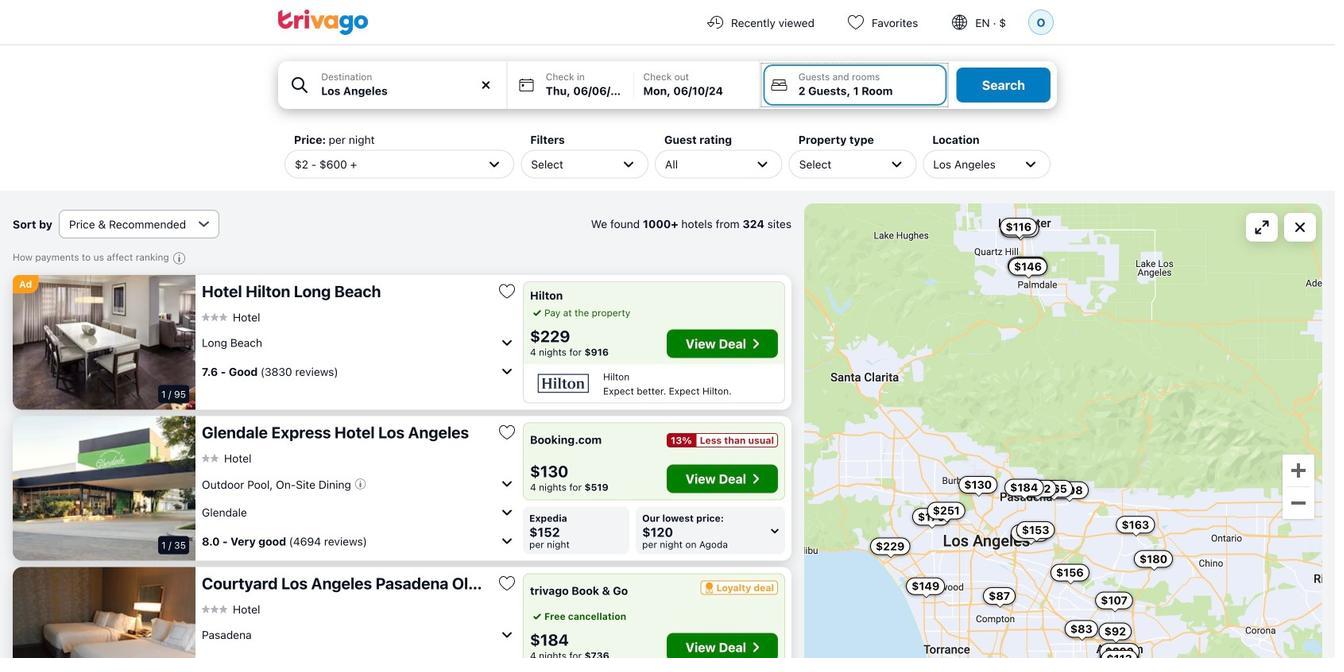Task type: describe. For each thing, give the bounding box(es) containing it.
hotel hilton long beach, (long beach, usa) image
[[13, 275, 196, 410]]

clear image
[[479, 78, 493, 92]]

trivago logo image
[[278, 10, 369, 35]]

courtyard los angeles pasadena old town, (pasadena, usa) image
[[13, 567, 196, 658]]

Where to? search field
[[321, 83, 497, 99]]



Task type: locate. For each thing, give the bounding box(es) containing it.
glendale express hotel los angeles, (glendale, usa) image
[[13, 416, 196, 561]]

hilton image
[[530, 372, 597, 395]]

None field
[[278, 61, 507, 109]]

map region
[[804, 203, 1323, 658]]



Task type: vqa. For each thing, say whether or not it's contained in the screenshot.
Hyatt House Pittsburgh South Side, (Pittsburgh, Usa) IMAGE
no



